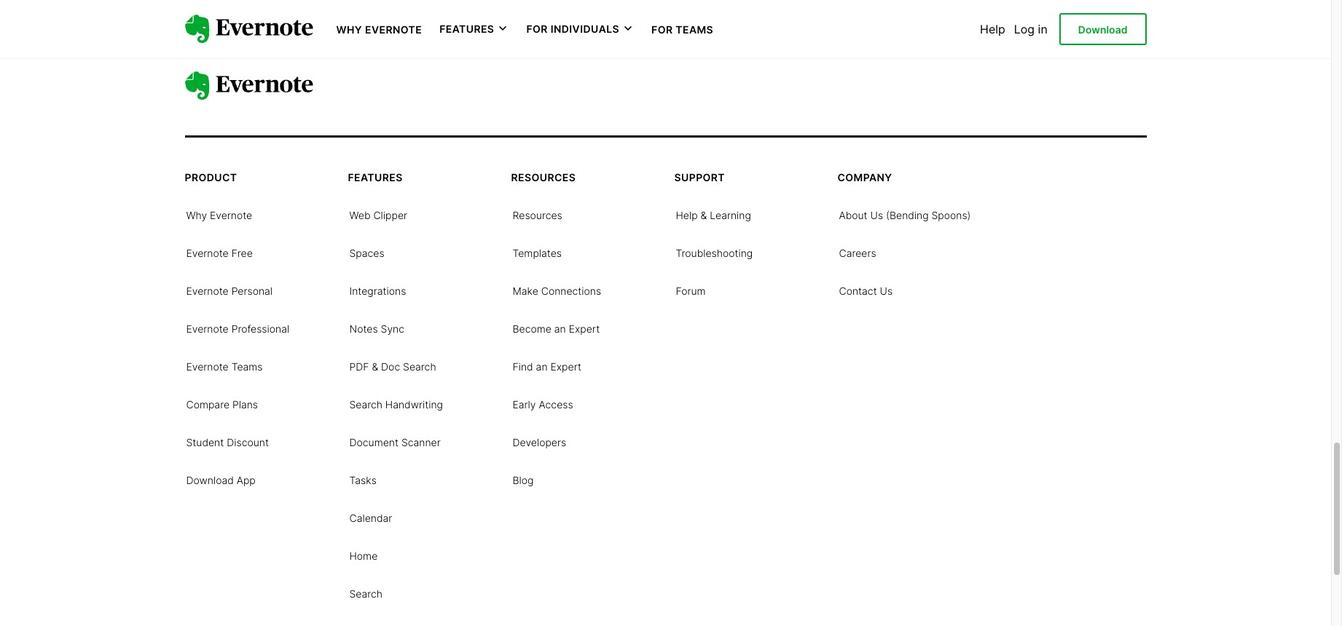 Task type: locate. For each thing, give the bounding box(es) containing it.
expert down "connections"
[[569, 323, 600, 335]]

an
[[555, 323, 566, 335], [536, 361, 548, 373]]

about
[[839, 209, 868, 221]]

0 vertical spatial evernote logo image
[[185, 15, 313, 44]]

1 vertical spatial expert
[[551, 361, 582, 373]]

us right contact
[[880, 285, 893, 297]]

teams for for teams
[[676, 23, 714, 36]]

0 vertical spatial an
[[555, 323, 566, 335]]

evernote logo image
[[185, 15, 313, 44], [185, 71, 313, 100]]

1 horizontal spatial why
[[336, 23, 362, 36]]

help for help
[[981, 22, 1006, 36]]

features
[[440, 23, 495, 35], [348, 171, 403, 183]]

2 vertical spatial search
[[350, 588, 383, 600]]

become an expert link
[[513, 321, 600, 336]]

why evernote link for evernote
[[186, 208, 252, 222]]

download app
[[186, 474, 256, 487]]

why
[[336, 23, 362, 36], [186, 209, 207, 221]]

compare plans link
[[186, 397, 258, 412]]

search down 'pdf'
[[350, 399, 383, 411]]

search handwriting link
[[350, 397, 443, 412]]

1 horizontal spatial download
[[1079, 23, 1128, 36]]

evernote teams
[[186, 361, 263, 373]]

0 vertical spatial download
[[1079, 23, 1128, 36]]

about us (bending spoons)
[[839, 209, 971, 221]]

web clipper link
[[350, 208, 408, 222]]

for individuals
[[527, 23, 620, 35]]

forum
[[676, 285, 706, 297]]

careers
[[839, 247, 877, 259]]

search for search handwriting
[[350, 399, 383, 411]]

resources link
[[513, 208, 563, 222]]

company
[[838, 171, 893, 183]]

why evernote link
[[336, 22, 422, 36], [186, 208, 252, 222]]

spaces
[[350, 247, 385, 259]]

download app link
[[186, 473, 256, 487]]

search handwriting
[[350, 399, 443, 411]]

resources up resources link
[[511, 171, 576, 183]]

support
[[675, 171, 725, 183]]

why for for teams
[[336, 23, 362, 36]]

contact
[[839, 285, 877, 297]]

expert for become an expert
[[569, 323, 600, 335]]

& left doc on the bottom
[[372, 361, 378, 373]]

for teams
[[652, 23, 714, 36]]

1 vertical spatial download
[[186, 474, 234, 487]]

0 vertical spatial why
[[336, 23, 362, 36]]

0 vertical spatial teams
[[676, 23, 714, 36]]

product
[[185, 171, 237, 183]]

find an expert link
[[513, 359, 582, 374]]

expert down become an expert
[[551, 361, 582, 373]]

download for download app
[[186, 474, 234, 487]]

handwriting
[[386, 399, 443, 411]]

why evernote
[[336, 23, 422, 36], [186, 209, 252, 221]]

0 horizontal spatial features
[[348, 171, 403, 183]]

teams for evernote teams
[[232, 361, 263, 373]]

professional
[[232, 323, 290, 335]]

0 vertical spatial resources
[[511, 171, 576, 183]]

developers link
[[513, 435, 567, 450]]

0 horizontal spatial why
[[186, 209, 207, 221]]

1 vertical spatial why evernote
[[186, 209, 252, 221]]

integrations link
[[350, 283, 406, 298]]

download
[[1079, 23, 1128, 36], [186, 474, 234, 487]]

1 vertical spatial help
[[676, 209, 698, 221]]

student
[[186, 436, 224, 449]]

0 vertical spatial search
[[403, 361, 436, 373]]

help down support
[[676, 209, 698, 221]]

0 vertical spatial features
[[440, 23, 495, 35]]

help
[[981, 22, 1006, 36], [676, 209, 698, 221]]

0 horizontal spatial teams
[[232, 361, 263, 373]]

make
[[513, 285, 539, 297]]

1 horizontal spatial help
[[981, 22, 1006, 36]]

0 vertical spatial us
[[871, 209, 884, 221]]

evernote for professional
[[186, 323, 229, 335]]

0 vertical spatial why evernote link
[[336, 22, 422, 36]]

1 horizontal spatial teams
[[676, 23, 714, 36]]

for for for individuals
[[527, 23, 548, 35]]

0 horizontal spatial help
[[676, 209, 698, 221]]

search link
[[350, 587, 383, 601]]

1 vertical spatial &
[[372, 361, 378, 373]]

an right "find"
[[536, 361, 548, 373]]

doc
[[381, 361, 400, 373]]

1 vertical spatial us
[[880, 285, 893, 297]]

evernote professional link
[[186, 321, 290, 336]]

& left learning
[[701, 209, 707, 221]]

home link
[[350, 549, 378, 563]]

web clipper
[[350, 209, 408, 221]]

an right 'become'
[[555, 323, 566, 335]]

resources
[[511, 171, 576, 183], [513, 209, 563, 221]]

0 vertical spatial expert
[[569, 323, 600, 335]]

for inside button
[[527, 23, 548, 35]]

0 vertical spatial help
[[981, 22, 1006, 36]]

evernote personal link
[[186, 283, 273, 298]]

notes
[[350, 323, 378, 335]]

0 horizontal spatial &
[[372, 361, 378, 373]]

for teams link
[[652, 22, 714, 36]]

about us (bending spoons) link
[[839, 208, 971, 222]]

help left "log" at the top right of the page
[[981, 22, 1006, 36]]

1 horizontal spatial an
[[555, 323, 566, 335]]

download right in
[[1079, 23, 1128, 36]]

templates link
[[513, 245, 562, 260]]

evernote for personal
[[186, 285, 229, 297]]

developers
[[513, 436, 567, 449]]

download inside "link"
[[186, 474, 234, 487]]

1 vertical spatial teams
[[232, 361, 263, 373]]

(bending
[[887, 209, 929, 221]]

& for pdf
[[372, 361, 378, 373]]

evernote
[[365, 23, 422, 36], [210, 209, 252, 221], [186, 247, 229, 259], [186, 285, 229, 297], [186, 323, 229, 335], [186, 361, 229, 373]]

2 evernote logo image from the top
[[185, 71, 313, 100]]

teams
[[676, 23, 714, 36], [232, 361, 263, 373]]

make connections link
[[513, 283, 602, 298]]

1 horizontal spatial &
[[701, 209, 707, 221]]

expert
[[569, 323, 600, 335], [551, 361, 582, 373]]

calendar link
[[350, 511, 392, 525]]

why for evernote professional
[[186, 209, 207, 221]]

us for contact
[[880, 285, 893, 297]]

1 horizontal spatial why evernote link
[[336, 22, 422, 36]]

resources up templates link at the left of page
[[513, 209, 563, 221]]

clipper
[[374, 209, 408, 221]]

0 vertical spatial why evernote
[[336, 23, 422, 36]]

why evernote link for for
[[336, 22, 422, 36]]

1 vertical spatial evernote logo image
[[185, 71, 313, 100]]

search down home
[[350, 588, 383, 600]]

1 vertical spatial search
[[350, 399, 383, 411]]

& inside "link"
[[701, 209, 707, 221]]

1 vertical spatial resources
[[513, 209, 563, 221]]

&
[[701, 209, 707, 221], [372, 361, 378, 373]]

1 horizontal spatial for
[[652, 23, 673, 36]]

help & learning link
[[676, 208, 751, 222]]

1 vertical spatial features
[[348, 171, 403, 183]]

0 horizontal spatial an
[[536, 361, 548, 373]]

download left the app
[[186, 474, 234, 487]]

discount
[[227, 436, 269, 449]]

an for find
[[536, 361, 548, 373]]

0 horizontal spatial for
[[527, 23, 548, 35]]

document scanner link
[[350, 435, 441, 450]]

1 vertical spatial why evernote link
[[186, 208, 252, 222]]

us right about
[[871, 209, 884, 221]]

help inside "link"
[[676, 209, 698, 221]]

search right doc on the bottom
[[403, 361, 436, 373]]

0 vertical spatial &
[[701, 209, 707, 221]]

1 vertical spatial why
[[186, 209, 207, 221]]

expert for find an expert
[[551, 361, 582, 373]]

for individuals button
[[527, 22, 634, 36]]

why evernote for evernote
[[186, 209, 252, 221]]

1 horizontal spatial why evernote
[[336, 23, 422, 36]]

0 horizontal spatial download
[[186, 474, 234, 487]]

0 horizontal spatial why evernote link
[[186, 208, 252, 222]]

1 horizontal spatial features
[[440, 23, 495, 35]]

1 vertical spatial an
[[536, 361, 548, 373]]

download for download
[[1079, 23, 1128, 36]]

early
[[513, 399, 536, 411]]

integrations
[[350, 285, 406, 297]]

0 horizontal spatial why evernote
[[186, 209, 252, 221]]

us
[[871, 209, 884, 221], [880, 285, 893, 297]]

evernote personal
[[186, 285, 273, 297]]



Task type: vqa. For each thing, say whether or not it's contained in the screenshot.
of
no



Task type: describe. For each thing, give the bounding box(es) containing it.
evernote for teams
[[186, 361, 229, 373]]

log in
[[1015, 22, 1048, 36]]

find an expert
[[513, 361, 582, 373]]

app
[[237, 474, 256, 487]]

evernote professional
[[186, 323, 290, 335]]

learning
[[710, 209, 751, 221]]

compare plans
[[186, 399, 258, 411]]

connections
[[541, 285, 602, 297]]

student discount link
[[186, 435, 269, 450]]

pdf & doc search link
[[350, 359, 436, 374]]

web
[[350, 209, 371, 221]]

careers link
[[839, 245, 877, 260]]

compare
[[186, 399, 230, 411]]

notes sync link
[[350, 321, 405, 336]]

log
[[1015, 22, 1035, 36]]

evernote for free
[[186, 247, 229, 259]]

home
[[350, 550, 378, 563]]

help link
[[981, 22, 1006, 36]]

contact us link
[[839, 283, 893, 298]]

individuals
[[551, 23, 620, 35]]

an for become
[[555, 323, 566, 335]]

templates
[[513, 247, 562, 259]]

help for help & learning
[[676, 209, 698, 221]]

features inside button
[[440, 23, 495, 35]]

search for search
[[350, 588, 383, 600]]

forum link
[[676, 283, 706, 298]]

for for for teams
[[652, 23, 673, 36]]

notes sync
[[350, 323, 405, 335]]

troubleshooting
[[676, 247, 753, 259]]

evernote free link
[[186, 245, 253, 260]]

spoons)
[[932, 209, 971, 221]]

blog link
[[513, 473, 534, 487]]

pdf & doc search
[[350, 361, 436, 373]]

access
[[539, 399, 573, 411]]

spaces link
[[350, 245, 385, 260]]

evernote free
[[186, 247, 253, 259]]

document scanner
[[350, 436, 441, 449]]

early access
[[513, 399, 573, 411]]

blog
[[513, 474, 534, 487]]

plans
[[233, 399, 258, 411]]

tasks
[[350, 474, 377, 487]]

& for help
[[701, 209, 707, 221]]

help & learning
[[676, 209, 751, 221]]

become
[[513, 323, 552, 335]]

us for about
[[871, 209, 884, 221]]

troubleshooting link
[[676, 245, 753, 260]]

find
[[513, 361, 533, 373]]

document
[[350, 436, 399, 449]]

in
[[1039, 22, 1048, 36]]

tasks link
[[350, 473, 377, 487]]

free
[[232, 247, 253, 259]]

early access link
[[513, 397, 573, 412]]

features button
[[440, 22, 509, 36]]

sync
[[381, 323, 405, 335]]

pdf
[[350, 361, 369, 373]]

make connections
[[513, 285, 602, 297]]

log in link
[[1015, 22, 1048, 36]]

evernote teams link
[[186, 359, 263, 374]]

1 evernote logo image from the top
[[185, 15, 313, 44]]

personal
[[232, 285, 273, 297]]

student discount
[[186, 436, 269, 449]]

calendar
[[350, 512, 392, 525]]

download link
[[1060, 13, 1147, 45]]

become an expert
[[513, 323, 600, 335]]

scanner
[[402, 436, 441, 449]]

contact us
[[839, 285, 893, 297]]

why evernote for for
[[336, 23, 422, 36]]



